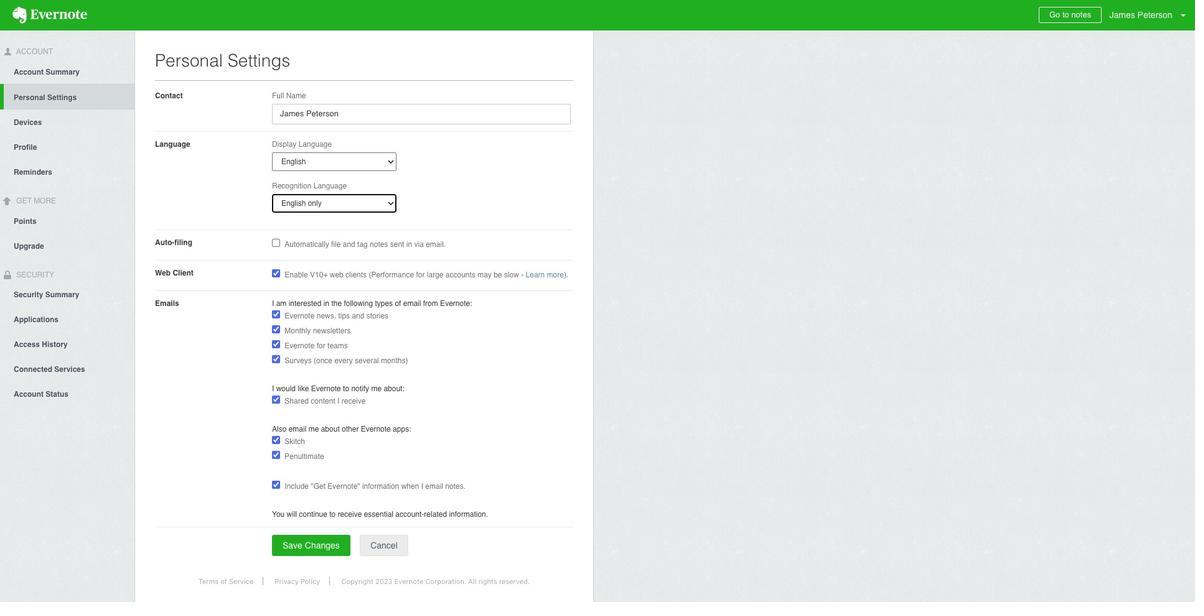 Task type: describe. For each thing, give the bounding box(es) containing it.
privacy policy
[[275, 578, 320, 586]]

accounts
[[446, 271, 475, 279]]

terms of service
[[198, 578, 253, 586]]

applications
[[14, 316, 59, 325]]

services
[[54, 366, 85, 374]]

display
[[272, 140, 297, 149]]

every
[[334, 357, 353, 365]]

information
[[362, 482, 399, 491]]

1 vertical spatial for
[[317, 342, 325, 350]]

shared
[[285, 397, 309, 406]]

summary for account summary
[[46, 68, 80, 76]]

more
[[34, 197, 56, 205]]

copyright 2023 evernote corporation. all rights reserved.
[[341, 578, 530, 586]]

more
[[547, 271, 564, 279]]

connected services
[[14, 366, 85, 374]]

account status
[[14, 391, 68, 399]]

enable
[[285, 271, 308, 279]]

0 vertical spatial receive
[[342, 397, 366, 406]]

upgrade
[[14, 242, 44, 251]]

surveys (once every several months)
[[285, 357, 408, 365]]

Penultimate checkbox
[[272, 451, 280, 459]]

connected services link
[[0, 357, 134, 382]]

full name
[[272, 91, 306, 100]]

filing
[[174, 238, 192, 247]]

(once
[[314, 357, 332, 365]]

information.
[[449, 510, 488, 519]]

language down contact
[[155, 140, 190, 149]]

evernote down interested
[[285, 312, 315, 321]]

i am interested in the following types of email from evernote:
[[272, 299, 472, 308]]

auto-filing
[[155, 238, 192, 247]]

large
[[427, 271, 443, 279]]

also email me about other evernote apps:
[[272, 425, 411, 434]]

get
[[16, 197, 32, 205]]

several
[[355, 357, 379, 365]]

evernote up surveys
[[285, 342, 315, 350]]

terms of service link
[[189, 578, 263, 586]]

go
[[1049, 10, 1060, 19]]

devices link
[[0, 109, 134, 134]]

security for security
[[14, 271, 54, 279]]

all
[[468, 578, 476, 586]]

0 horizontal spatial me
[[309, 425, 319, 434]]

0 vertical spatial in
[[406, 240, 412, 249]]

related
[[424, 510, 447, 519]]

0 horizontal spatial settings
[[47, 93, 77, 102]]

privacy
[[275, 578, 299, 586]]

1 horizontal spatial personal
[[155, 50, 223, 70]]

evernote right 2023
[[394, 578, 423, 586]]

display language
[[272, 140, 332, 149]]

devices
[[14, 118, 42, 127]]

teams
[[327, 342, 348, 350]]

evernote:
[[440, 299, 472, 308]]

name
[[286, 91, 306, 100]]

points
[[14, 217, 37, 226]]

summary for security summary
[[45, 291, 79, 300]]

0 vertical spatial personal settings
[[155, 50, 290, 70]]

notify
[[351, 385, 369, 393]]

sent
[[390, 240, 404, 249]]

shared content i receive
[[285, 397, 366, 406]]

history
[[42, 341, 68, 349]]

i would like evernote to notify me about:
[[272, 385, 404, 393]]

tag
[[357, 240, 368, 249]]

account summary
[[14, 68, 80, 76]]

email.
[[426, 240, 446, 249]]

you will continue to receive essential account-related information.
[[272, 510, 488, 519]]

web
[[155, 269, 171, 278]]

evernote link
[[0, 0, 100, 30]]

service
[[229, 578, 253, 586]]

james peterson link
[[1106, 0, 1195, 30]]

am
[[276, 299, 287, 308]]

reminders link
[[0, 159, 134, 184]]

security summary link
[[0, 282, 134, 307]]

upgrade link
[[0, 233, 134, 258]]

following
[[344, 299, 373, 308]]

account-
[[395, 510, 424, 519]]

access history
[[14, 341, 68, 349]]

notes.
[[445, 482, 466, 491]]

will
[[287, 510, 297, 519]]

learn
[[526, 271, 545, 279]]

language for recognition
[[314, 182, 347, 190]]

news,
[[317, 312, 336, 321]]

2 horizontal spatial to
[[1062, 10, 1069, 19]]

Full Name text field
[[272, 104, 571, 124]]

Include "Get Evernote" information when I email notes. checkbox
[[272, 481, 280, 489]]

reserved.
[[499, 578, 530, 586]]

i left 'am'
[[272, 299, 274, 308]]

0 vertical spatial and
[[343, 240, 355, 249]]

content
[[311, 397, 335, 406]]

you
[[272, 510, 285, 519]]

full
[[272, 91, 284, 100]]

evernote for teams
[[285, 342, 348, 350]]

access history link
[[0, 332, 134, 357]]

automatically file and tag notes sent in via email.
[[285, 240, 446, 249]]

contact
[[155, 91, 183, 100]]

continue
[[299, 510, 327, 519]]

0 vertical spatial of
[[395, 299, 401, 308]]

corporation.
[[425, 578, 466, 586]]



Task type: vqa. For each thing, say whether or not it's contained in the screenshot.
Display
yes



Task type: locate. For each thing, give the bounding box(es) containing it.
None button
[[360, 535, 408, 556]]

0 horizontal spatial notes
[[370, 240, 388, 249]]

None submit
[[272, 535, 350, 556]]

for up "(once"
[[317, 342, 325, 350]]

account for account status
[[14, 391, 44, 399]]

clients
[[345, 271, 367, 279]]

1 horizontal spatial me
[[371, 385, 382, 393]]

file
[[331, 240, 341, 249]]

0 horizontal spatial personal settings
[[14, 93, 77, 102]]

terms
[[198, 578, 218, 586]]

newsletters
[[313, 327, 351, 335]]

client
[[173, 269, 193, 278]]

1 horizontal spatial personal settings
[[155, 50, 290, 70]]

evernote right other
[[361, 425, 391, 434]]

essential
[[364, 510, 393, 519]]

0 vertical spatial me
[[371, 385, 382, 393]]

i up shared content i receive checkbox
[[272, 385, 274, 393]]

2 vertical spatial account
[[14, 391, 44, 399]]

email up skitch
[[289, 425, 306, 434]]

of right types
[[395, 299, 401, 308]]

of right terms
[[220, 578, 227, 586]]

0 horizontal spatial for
[[317, 342, 325, 350]]

0 vertical spatial notes
[[1071, 10, 1091, 19]]

recognition
[[272, 182, 311, 190]]

2 horizontal spatial email
[[425, 482, 443, 491]]

0 vertical spatial email
[[403, 299, 421, 308]]

account for account
[[14, 47, 53, 56]]

1 vertical spatial security
[[14, 291, 43, 300]]

me right notify
[[371, 385, 382, 393]]

like
[[298, 385, 309, 393]]

0 horizontal spatial of
[[220, 578, 227, 586]]

me left about
[[309, 425, 319, 434]]

account for account summary
[[14, 68, 44, 76]]

1 vertical spatial summary
[[45, 291, 79, 300]]

get more
[[14, 197, 56, 205]]

interested
[[289, 299, 321, 308]]

email left notes.
[[425, 482, 443, 491]]

privacy policy link
[[265, 578, 330, 586]]

evernote image
[[0, 7, 100, 24]]

1 vertical spatial email
[[289, 425, 306, 434]]

None checkbox
[[272, 270, 280, 278]]

tips
[[338, 312, 350, 321]]

0 vertical spatial account
[[14, 47, 53, 56]]

1 vertical spatial account
[[14, 68, 44, 76]]

about:
[[384, 385, 404, 393]]

1 horizontal spatial email
[[403, 299, 421, 308]]

go to notes link
[[1039, 7, 1102, 23]]

2 vertical spatial email
[[425, 482, 443, 491]]

Automatically file and tag notes sent in via email. checkbox
[[272, 239, 280, 247]]

points link
[[0, 208, 134, 233]]

"get
[[311, 482, 326, 491]]

0 vertical spatial for
[[416, 271, 425, 279]]

enable v10+ web clients (performance for large accounts may be slow - learn more ).
[[285, 271, 568, 279]]

james peterson
[[1109, 10, 1172, 20]]

types
[[375, 299, 393, 308]]

security up the security summary
[[14, 271, 54, 279]]

the
[[331, 299, 342, 308]]

penultimate
[[285, 452, 324, 461]]

apps:
[[393, 425, 411, 434]]

and right file
[[343, 240, 355, 249]]

web client
[[155, 269, 193, 278]]

0 vertical spatial personal
[[155, 50, 223, 70]]

language right recognition
[[314, 182, 347, 190]]

slow
[[504, 271, 519, 279]]

settings up 'devices' link
[[47, 93, 77, 102]]

peterson
[[1138, 10, 1172, 20]]

copyright
[[341, 578, 373, 586]]

months)
[[381, 357, 408, 365]]

profile link
[[0, 134, 134, 159]]

settings up the full
[[228, 50, 290, 70]]

receive down evernote"
[[338, 510, 362, 519]]

0 vertical spatial settings
[[228, 50, 290, 70]]

personal settings link
[[4, 84, 134, 109]]

applications link
[[0, 307, 134, 332]]

1 vertical spatial personal
[[14, 93, 45, 102]]

).
[[564, 271, 568, 279]]

profile
[[14, 143, 37, 152]]

policy
[[301, 578, 320, 586]]

1 vertical spatial of
[[220, 578, 227, 586]]

include "get evernote" information when i email notes.
[[285, 482, 466, 491]]

in
[[406, 240, 412, 249], [323, 299, 329, 308]]

and down following
[[352, 312, 364, 321]]

account down connected
[[14, 391, 44, 399]]

1 vertical spatial personal settings
[[14, 93, 77, 102]]

emails
[[155, 299, 179, 308]]

0 horizontal spatial in
[[323, 299, 329, 308]]

in left the
[[323, 299, 329, 308]]

web
[[330, 271, 343, 279]]

rights
[[478, 578, 497, 586]]

email
[[403, 299, 421, 308], [289, 425, 306, 434], [425, 482, 443, 491]]

1 vertical spatial in
[[323, 299, 329, 308]]

personal up devices
[[14, 93, 45, 102]]

evernote news, tips and stories
[[285, 312, 388, 321]]

personal up contact
[[155, 50, 223, 70]]

Evernote for teams checkbox
[[272, 340, 280, 349]]

1 vertical spatial receive
[[338, 510, 362, 519]]

0 horizontal spatial personal
[[14, 93, 45, 102]]

2 vertical spatial to
[[329, 510, 336, 519]]

1 horizontal spatial notes
[[1071, 10, 1091, 19]]

1 horizontal spatial settings
[[228, 50, 290, 70]]

v10+
[[310, 271, 328, 279]]

from
[[423, 299, 438, 308]]

language for display
[[299, 140, 332, 149]]

(performance
[[369, 271, 414, 279]]

reminders
[[14, 168, 52, 177]]

notes right "go"
[[1071, 10, 1091, 19]]

1 vertical spatial to
[[343, 385, 349, 393]]

summary up the applications link
[[45, 291, 79, 300]]

account inside account status "link"
[[14, 391, 44, 399]]

in left via
[[406, 240, 412, 249]]

surveys
[[285, 357, 312, 365]]

0 horizontal spatial email
[[289, 425, 306, 434]]

security for security summary
[[14, 291, 43, 300]]

to left notify
[[343, 385, 349, 393]]

monthly newsletters
[[285, 327, 351, 335]]

evernote up shared content i receive
[[311, 385, 341, 393]]

1 horizontal spatial of
[[395, 299, 401, 308]]

monthly
[[285, 327, 311, 335]]

also
[[272, 425, 287, 434]]

status
[[46, 391, 68, 399]]

summary up personal settings link
[[46, 68, 80, 76]]

language right display in the top of the page
[[299, 140, 332, 149]]

skitch
[[285, 438, 305, 446]]

language
[[155, 140, 190, 149], [299, 140, 332, 149], [314, 182, 347, 190]]

0 horizontal spatial to
[[329, 510, 336, 519]]

of
[[395, 299, 401, 308], [220, 578, 227, 586]]

1 horizontal spatial to
[[343, 385, 349, 393]]

to right continue
[[329, 510, 336, 519]]

account inside the account summary link
[[14, 68, 44, 76]]

receive down notify
[[342, 397, 366, 406]]

account status link
[[0, 382, 134, 407]]

for
[[416, 271, 425, 279], [317, 342, 325, 350]]

i right when
[[421, 482, 423, 491]]

0 vertical spatial to
[[1062, 10, 1069, 19]]

Surveys (once every several months) checkbox
[[272, 355, 280, 363]]

Monthly newsletters checkbox
[[272, 326, 280, 334]]

Shared content I receive checkbox
[[272, 396, 280, 404]]

security up applications
[[14, 291, 43, 300]]

1 vertical spatial notes
[[370, 240, 388, 249]]

1 vertical spatial me
[[309, 425, 319, 434]]

account up personal settings link
[[14, 68, 44, 76]]

2023
[[375, 578, 392, 586]]

email left from
[[403, 299, 421, 308]]

1 horizontal spatial for
[[416, 271, 425, 279]]

1 vertical spatial settings
[[47, 93, 77, 102]]

notes right tag
[[370, 240, 388, 249]]

notes
[[1071, 10, 1091, 19], [370, 240, 388, 249]]

when
[[401, 482, 419, 491]]

to right "go"
[[1062, 10, 1069, 19]]

1 vertical spatial and
[[352, 312, 364, 321]]

Skitch checkbox
[[272, 436, 280, 444]]

0 vertical spatial summary
[[46, 68, 80, 76]]

about
[[321, 425, 340, 434]]

james
[[1109, 10, 1135, 20]]

recognition language
[[272, 182, 347, 190]]

-
[[521, 271, 524, 279]]

and
[[343, 240, 355, 249], [352, 312, 364, 321]]

1 horizontal spatial in
[[406, 240, 412, 249]]

for left large
[[416, 271, 425, 279]]

Evernote news, tips and stories checkbox
[[272, 311, 280, 319]]

0 vertical spatial security
[[14, 271, 54, 279]]

account up "account summary"
[[14, 47, 53, 56]]

i down i would like evernote to notify me about:
[[337, 397, 339, 406]]



